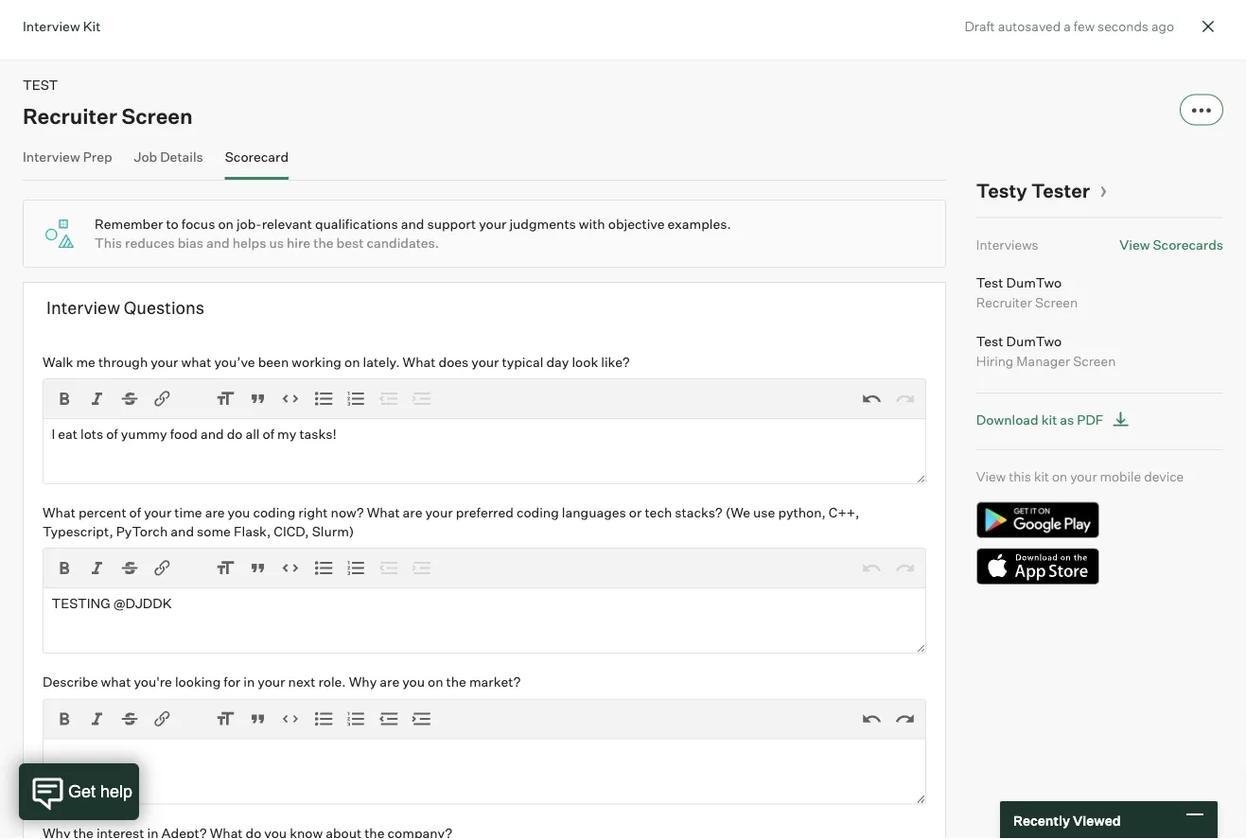 Task type: locate. For each thing, give the bounding box(es) containing it.
download kit as pdf link
[[976, 408, 1135, 432]]

1 vertical spatial kit
[[1034, 468, 1049, 485]]

on inside the remember to focus on job-relevant qualifications and support your judgments with objective examples. this reduces bias and helps us hire the best candidates.
[[218, 216, 234, 232]]

1 vertical spatial test
[[976, 333, 1003, 349]]

kit right the this
[[1034, 468, 1049, 485]]

what left you've
[[181, 353, 211, 370]]

kit left as
[[1042, 412, 1057, 428]]

viewed
[[1073, 812, 1121, 829]]

are right why
[[380, 674, 400, 690]]

tester
[[1031, 179, 1090, 202]]

0 vertical spatial you
[[228, 504, 250, 521]]

coding right preferred
[[517, 504, 559, 521]]

screen up test dumtwo hiring manager screen
[[1035, 294, 1078, 310]]

screen
[[122, 103, 193, 129], [1035, 294, 1078, 310], [1073, 352, 1116, 369]]

2 dumtwo from the top
[[1006, 333, 1062, 349]]

are right now? on the bottom of the page
[[403, 504, 423, 521]]

the left market?
[[446, 674, 466, 690]]

test
[[23, 77, 58, 93]]

dumtwo down interviews
[[1006, 274, 1062, 291]]

you
[[228, 504, 250, 521], [402, 674, 425, 690]]

you right why
[[402, 674, 425, 690]]

to
[[166, 216, 179, 232]]

view for view this kit on your mobile device
[[976, 468, 1006, 485]]

of right lots
[[106, 425, 118, 442]]

dumtwo inside test dumtwo hiring manager screen
[[1006, 333, 1062, 349]]

test up hiring
[[976, 333, 1003, 349]]

working
[[292, 353, 342, 370]]

you've
[[214, 353, 255, 370]]

relevant
[[262, 216, 312, 232]]

dumtwo inside test dumtwo recruiter screen
[[1006, 274, 1062, 291]]

0 horizontal spatial of
[[106, 425, 118, 442]]

2 vertical spatial interview
[[46, 297, 120, 318]]

I eat lots of yummy food and do all of my tasks! text field
[[43, 418, 927, 484]]

flask,
[[234, 523, 271, 539]]

1 horizontal spatial what
[[367, 504, 400, 521]]

and left do
[[201, 425, 224, 442]]

your up pytorch
[[144, 504, 172, 521]]

1 horizontal spatial you
[[402, 674, 425, 690]]

market?
[[469, 674, 521, 690]]

0 horizontal spatial recruiter
[[23, 103, 117, 129]]

screen inside test dumtwo recruiter screen
[[1035, 294, 1078, 310]]

and down time
[[171, 523, 194, 539]]

your left mobile on the bottom of page
[[1070, 468, 1097, 485]]

None text field
[[43, 738, 927, 805]]

1 vertical spatial recruiter
[[976, 294, 1032, 310]]

details
[[160, 148, 203, 165]]

what
[[403, 353, 436, 370], [43, 504, 76, 521], [367, 504, 400, 521]]

what for testing @djddk
[[367, 504, 400, 521]]

screen up job details
[[122, 103, 193, 129]]

my
[[277, 425, 297, 442]]

pdf
[[1077, 412, 1104, 428]]

or
[[629, 504, 642, 521]]

screen right manager on the top
[[1073, 352, 1116, 369]]

pytorch
[[116, 523, 168, 539]]

1 horizontal spatial the
[[446, 674, 466, 690]]

what left the does
[[403, 353, 436, 370]]

1 dumtwo from the top
[[1006, 274, 1062, 291]]

1 horizontal spatial view
[[1120, 236, 1150, 253]]

of up pytorch
[[129, 504, 141, 521]]

1 vertical spatial dumtwo
[[1006, 333, 1062, 349]]

us
[[269, 235, 284, 251]]

view left scorecards
[[1120, 236, 1150, 253]]

your inside the remember to focus on job-relevant qualifications and support your judgments with objective examples. this reduces bias and helps us hire the best candidates.
[[479, 216, 507, 232]]

stacks?
[[675, 504, 723, 521]]

best
[[336, 235, 364, 251]]

0 vertical spatial interview
[[23, 18, 80, 34]]

view for view scorecards
[[1120, 236, 1150, 253]]

test for test dumtwo recruiter screen
[[976, 274, 1003, 291]]

judgments
[[509, 216, 576, 232]]

1 horizontal spatial what
[[181, 353, 211, 370]]

1 test from the top
[[976, 274, 1003, 291]]

cicd,
[[274, 523, 309, 539]]

of right all
[[263, 425, 274, 442]]

the right hire at top left
[[313, 235, 334, 251]]

role.
[[318, 674, 346, 690]]

percent
[[78, 504, 126, 521]]

0 vertical spatial test
[[976, 274, 1003, 291]]

the
[[313, 235, 334, 251], [446, 674, 466, 690]]

python,
[[778, 504, 826, 521]]

view this kit on your mobile device
[[976, 468, 1184, 485]]

your right the does
[[472, 353, 499, 370]]

1 vertical spatial screen
[[1035, 294, 1078, 310]]

candidates.
[[367, 235, 439, 251]]

interview left kit
[[23, 18, 80, 34]]

and up candidates.
[[401, 216, 424, 232]]

test down interviews
[[976, 274, 1003, 291]]

interview for interview questions
[[46, 297, 120, 318]]

view scorecards button
[[1120, 236, 1224, 253]]

why
[[349, 674, 377, 690]]

like?
[[601, 353, 630, 370]]

as
[[1060, 412, 1074, 428]]

interview for interview prep
[[23, 148, 80, 165]]

coding up "cicd,"
[[253, 504, 296, 521]]

right
[[298, 504, 328, 521]]

1 horizontal spatial of
[[129, 504, 141, 521]]

test inside test dumtwo hiring manager screen
[[976, 333, 1003, 349]]

what percent of your time are you coding right now? what are your preferred coding languages or tech stacks? (we use python, c++, typescript, pytorch and some flask, cicd, slurm)
[[43, 504, 859, 539]]

are
[[205, 504, 225, 521], [403, 504, 423, 521], [380, 674, 400, 690]]

what right now? on the bottom of the page
[[367, 504, 400, 521]]

been
[[258, 353, 289, 370]]

1 vertical spatial you
[[402, 674, 425, 690]]

0 horizontal spatial the
[[313, 235, 334, 251]]

test for test dumtwo hiring manager screen
[[976, 333, 1003, 349]]

what up typescript,
[[43, 504, 76, 521]]

describe what you're looking for in your next role. why are you on the market?
[[43, 674, 521, 690]]

2 vertical spatial screen
[[1073, 352, 1116, 369]]

objective
[[608, 216, 665, 232]]

you up flask,
[[228, 504, 250, 521]]

some
[[197, 523, 231, 539]]

1 vertical spatial view
[[976, 468, 1006, 485]]

interview up me
[[46, 297, 120, 318]]

scorecards
[[1153, 236, 1224, 253]]

typescript,
[[43, 523, 113, 539]]

in
[[243, 674, 255, 690]]

your right support
[[479, 216, 507, 232]]

1 vertical spatial what
[[101, 674, 131, 690]]

and
[[401, 216, 424, 232], [206, 235, 230, 251], [201, 425, 224, 442], [171, 523, 194, 539]]

what
[[181, 353, 211, 370], [101, 674, 131, 690]]

testy
[[976, 179, 1027, 202]]

1 vertical spatial the
[[446, 674, 466, 690]]

dumtwo up manager on the top
[[1006, 333, 1062, 349]]

0 horizontal spatial you
[[228, 504, 250, 521]]

i
[[51, 425, 55, 442]]

close image
[[1197, 15, 1220, 38]]

2 coding from the left
[[517, 504, 559, 521]]

eat
[[58, 425, 78, 442]]

recruiter down interviews
[[976, 294, 1032, 310]]

testing @djddk
[[51, 595, 172, 611]]

0 horizontal spatial view
[[976, 468, 1006, 485]]

reduces
[[125, 235, 175, 251]]

now?
[[331, 504, 364, 521]]

what left you're
[[101, 674, 131, 690]]

1 coding from the left
[[253, 504, 296, 521]]

on left the 'job-'
[[218, 216, 234, 232]]

0 horizontal spatial coding
[[253, 504, 296, 521]]

1 horizontal spatial coding
[[517, 504, 559, 521]]

testy tester link
[[976, 179, 1108, 202]]

i eat lots of yummy food and do all of my tasks!
[[51, 425, 337, 442]]

job details
[[134, 148, 203, 165]]

2 test from the top
[[976, 333, 1003, 349]]

0 horizontal spatial what
[[43, 504, 76, 521]]

yummy
[[121, 425, 167, 442]]

0 vertical spatial dumtwo
[[1006, 274, 1062, 291]]

are up some
[[205, 504, 225, 521]]

test inside test dumtwo recruiter screen
[[976, 274, 1003, 291]]

1 vertical spatial interview
[[23, 148, 80, 165]]

and inside text box
[[201, 425, 224, 442]]

looking
[[175, 674, 221, 690]]

typical
[[502, 353, 544, 370]]

2 horizontal spatial what
[[403, 353, 436, 370]]

0 vertical spatial the
[[313, 235, 334, 251]]

day
[[546, 353, 569, 370]]

interview left prep
[[23, 148, 80, 165]]

preferred
[[456, 504, 514, 521]]

recruiter up interview prep
[[23, 103, 117, 129]]

1 horizontal spatial recruiter
[[976, 294, 1032, 310]]

0 vertical spatial view
[[1120, 236, 1150, 253]]

on
[[218, 216, 234, 232], [344, 353, 360, 370], [1052, 468, 1068, 485], [428, 674, 443, 690]]

view left the this
[[976, 468, 1006, 485]]



Task type: vqa. For each thing, say whether or not it's contained in the screenshot.
Questions
yes



Task type: describe. For each thing, give the bounding box(es) containing it.
languages
[[562, 504, 626, 521]]

0 vertical spatial kit
[[1042, 412, 1057, 428]]

testy tester
[[976, 179, 1090, 202]]

on right the this
[[1052, 468, 1068, 485]]

for
[[224, 674, 241, 690]]

@djddk
[[113, 595, 172, 611]]

0 horizontal spatial what
[[101, 674, 131, 690]]

bias
[[178, 235, 203, 251]]

0 vertical spatial recruiter
[[23, 103, 117, 129]]

interview prep
[[23, 148, 112, 165]]

few
[[1074, 18, 1095, 34]]

job details link
[[134, 148, 203, 176]]

mobile
[[1100, 468, 1141, 485]]

draft autosaved a few seconds ago
[[965, 18, 1174, 34]]

your left preferred
[[425, 504, 453, 521]]

more link
[[1180, 94, 1224, 125]]

and down focus
[[206, 235, 230, 251]]

your right in
[[258, 674, 285, 690]]

a
[[1064, 18, 1071, 34]]

qualifications
[[315, 216, 398, 232]]

testing
[[51, 595, 110, 611]]

do
[[227, 425, 243, 442]]

and inside what percent of your time are you coding right now? what are your preferred coding languages or tech stacks? (we use python, c++, typescript, pytorch and some flask, cicd, slurm)
[[171, 523, 194, 539]]

1 horizontal spatial are
[[380, 674, 400, 690]]

on left lately. at the top left
[[344, 353, 360, 370]]

questions
[[124, 297, 205, 318]]

slurm)
[[312, 523, 354, 539]]

does
[[439, 353, 469, 370]]

remember
[[95, 216, 163, 232]]

draft
[[965, 18, 995, 34]]

autosaved
[[998, 18, 1061, 34]]

2 horizontal spatial are
[[403, 504, 423, 521]]

the inside the remember to focus on job-relevant qualifications and support your judgments with objective examples. this reduces bias and helps us hire the best candidates.
[[313, 235, 334, 251]]

use
[[753, 504, 775, 521]]

describe
[[43, 674, 98, 690]]

(we
[[726, 504, 750, 521]]

this
[[95, 235, 122, 251]]

kit
[[83, 18, 101, 34]]

lots
[[80, 425, 103, 442]]

this
[[1009, 468, 1031, 485]]

interview questions
[[46, 297, 205, 318]]

interview kit
[[23, 18, 101, 34]]

of inside what percent of your time are you coding right now? what are your preferred coding languages or tech stacks? (we use python, c++, typescript, pytorch and some flask, cicd, slurm)
[[129, 504, 141, 521]]

download
[[976, 412, 1039, 428]]

recently viewed
[[1013, 812, 1121, 829]]

view scorecards
[[1120, 236, 1224, 253]]

interview prep link
[[23, 148, 112, 176]]

food
[[170, 425, 198, 442]]

on left market?
[[428, 674, 443, 690]]

with
[[579, 216, 605, 232]]

focus
[[181, 216, 215, 232]]

tasks!
[[299, 425, 337, 442]]

support
[[427, 216, 476, 232]]

screen inside test dumtwo hiring manager screen
[[1073, 352, 1116, 369]]

test dumtwo hiring manager screen
[[976, 333, 1116, 369]]

manager
[[1017, 352, 1070, 369]]

interview for interview kit
[[23, 18, 80, 34]]

examples.
[[668, 216, 731, 232]]

device
[[1144, 468, 1184, 485]]

0 vertical spatial what
[[181, 353, 211, 370]]

interviews
[[976, 236, 1039, 253]]

seconds
[[1098, 18, 1149, 34]]

dumtwo for screen
[[1006, 274, 1062, 291]]

remember to focus on job-relevant qualifications and support your judgments with objective examples. this reduces bias and helps us hire the best candidates.
[[95, 216, 731, 251]]

your right through
[[151, 353, 178, 370]]

TESTING @DJDDK text field
[[43, 588, 927, 654]]

prep
[[83, 148, 112, 165]]

hiring
[[976, 352, 1014, 369]]

recently
[[1013, 812, 1070, 829]]

c++,
[[829, 504, 859, 521]]

2 horizontal spatial of
[[263, 425, 274, 442]]

0 vertical spatial screen
[[122, 103, 193, 129]]

what for i eat lots of yummy food and do all of my tasks!
[[403, 353, 436, 370]]

test dumtwo recruiter screen
[[976, 274, 1078, 310]]

more image
[[1192, 107, 1211, 114]]

walk me through your what you've been working on lately. what does your typical day look like?
[[43, 353, 630, 370]]

walk
[[43, 353, 73, 370]]

dumtwo for manager
[[1006, 333, 1062, 349]]

time
[[174, 504, 202, 521]]

scorecard
[[225, 148, 289, 165]]

all
[[246, 425, 260, 442]]

lately.
[[363, 353, 400, 370]]

you inside what percent of your time are you coding right now? what are your preferred coding languages or tech stacks? (we use python, c++, typescript, pytorch and some flask, cicd, slurm)
[[228, 504, 250, 521]]

scorecard link
[[225, 148, 289, 176]]

tech
[[645, 504, 672, 521]]

0 horizontal spatial are
[[205, 504, 225, 521]]

job
[[134, 148, 157, 165]]

ago
[[1152, 18, 1174, 34]]

recruiter inside test dumtwo recruiter screen
[[976, 294, 1032, 310]]

me
[[76, 353, 95, 370]]

hire
[[287, 235, 311, 251]]

through
[[98, 353, 148, 370]]



